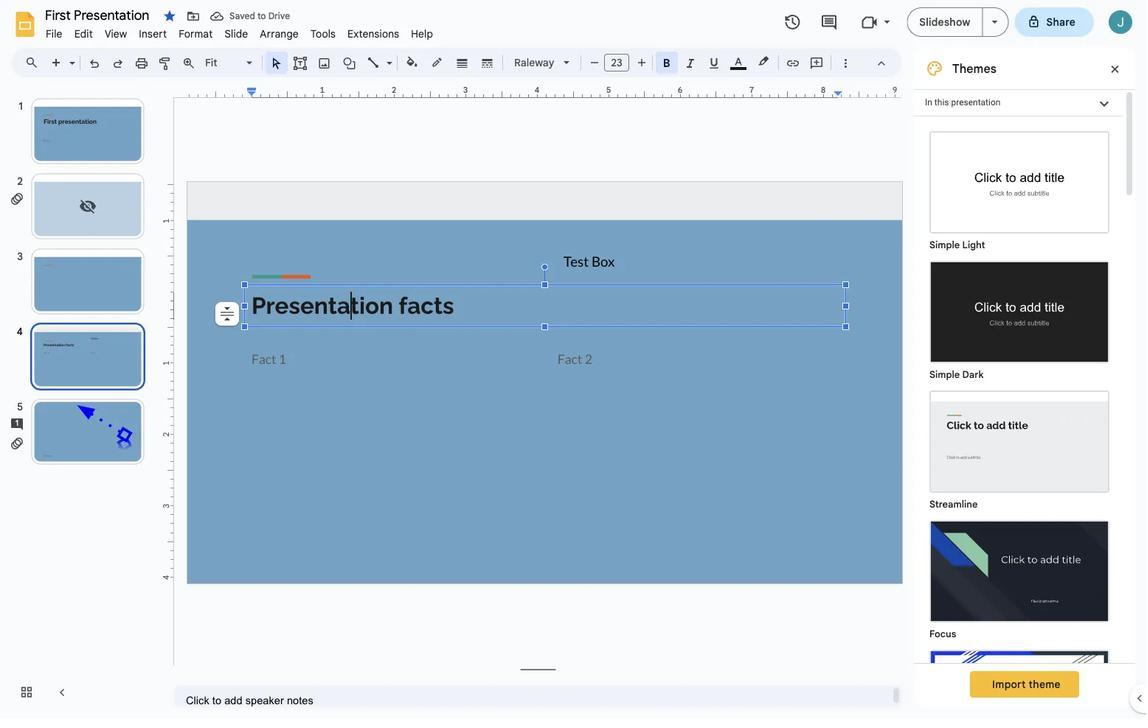 Task type: locate. For each thing, give the bounding box(es) containing it.
format menu item
[[173, 25, 219, 42]]

Zoom text field
[[203, 52, 244, 73]]

option
[[215, 302, 239, 326]]

in this presentation tab
[[914, 89, 1123, 117]]

themes
[[952, 61, 996, 76]]

1 vertical spatial simple
[[929, 369, 960, 381]]

0 vertical spatial simple
[[929, 239, 960, 251]]

view menu item
[[99, 25, 133, 42]]

in
[[925, 97, 932, 108]]

Zoom field
[[201, 52, 259, 74]]

slide
[[225, 27, 248, 40]]

menu bar
[[40, 19, 439, 44]]

Simple Dark radio
[[922, 254, 1117, 384]]

slideshow
[[919, 15, 970, 28]]

to
[[257, 11, 266, 22]]

Shift radio
[[922, 643, 1117, 720]]

insert menu item
[[133, 25, 173, 42]]

Focus radio
[[922, 513, 1117, 643]]

menu bar containing file
[[40, 19, 439, 44]]

simple inside radio
[[929, 369, 960, 381]]

drive
[[268, 11, 290, 22]]

shrink text on overflow image
[[217, 304, 238, 325]]

Rename text field
[[40, 6, 158, 24]]

simple
[[929, 239, 960, 251], [929, 369, 960, 381]]

themes section
[[914, 48, 1135, 720]]

Streamline radio
[[922, 384, 1117, 513]]

fill color: transparent image
[[404, 52, 421, 72]]

border weight option
[[454, 52, 471, 73]]

saved to drive button
[[207, 6, 294, 27]]

navigation
[[0, 83, 162, 720]]

Star checkbox
[[159, 6, 180, 27]]

dark
[[962, 369, 984, 381]]

Font size field
[[604, 54, 635, 75]]

file menu item
[[40, 25, 68, 42]]

insert
[[139, 27, 167, 40]]

focus
[[929, 629, 956, 641]]

share button
[[1015, 7, 1094, 37]]

light
[[962, 239, 985, 251]]

file
[[46, 27, 62, 40]]

1 simple from the top
[[929, 239, 960, 251]]

simple left light
[[929, 239, 960, 251]]

highlight color image
[[755, 52, 772, 70]]

option group containing simple light
[[914, 117, 1123, 720]]

main toolbar
[[44, 52, 857, 75]]

in this presentation
[[925, 97, 1001, 108]]

simple left dark
[[929, 369, 960, 381]]

menu bar banner
[[0, 0, 1147, 720]]

simple inside radio
[[929, 239, 960, 251]]

new slide with layout image
[[66, 53, 75, 58]]

2 simple from the top
[[929, 369, 960, 381]]

saved to drive
[[229, 11, 290, 22]]

slideshow button
[[907, 7, 983, 37]]

option group
[[914, 117, 1123, 720]]

themes application
[[0, 0, 1147, 720]]

Menus field
[[18, 52, 51, 73]]



Task type: describe. For each thing, give the bounding box(es) containing it.
format
[[179, 27, 213, 40]]

simple dark
[[929, 369, 984, 381]]

border color: transparent image
[[429, 52, 446, 72]]

import theme
[[992, 679, 1061, 692]]

extensions
[[348, 27, 399, 40]]

shift image
[[931, 652, 1108, 720]]

border dash option
[[479, 52, 496, 73]]

import
[[992, 679, 1026, 692]]

help menu item
[[405, 25, 439, 42]]

presentation
[[951, 97, 1001, 108]]

theme
[[1029, 679, 1061, 692]]

import theme button
[[970, 672, 1079, 699]]

shape image
[[341, 52, 358, 73]]

streamline
[[929, 499, 978, 511]]

menu bar inside menu bar banner
[[40, 19, 439, 44]]

simple for simple dark
[[929, 369, 960, 381]]

help
[[411, 27, 433, 40]]

presentation options image
[[992, 21, 998, 24]]

edit menu item
[[68, 25, 99, 42]]

share
[[1046, 15, 1076, 28]]

simple light
[[929, 239, 985, 251]]

edit
[[74, 27, 93, 40]]

view
[[105, 27, 127, 40]]

text color image
[[730, 52, 747, 70]]

simple for simple light
[[929, 239, 960, 251]]

raleway option
[[514, 52, 555, 73]]

option group inside themes 'section'
[[914, 117, 1123, 720]]

arrange menu item
[[254, 25, 305, 42]]

raleway
[[514, 56, 554, 69]]

tools
[[310, 27, 336, 40]]

this
[[935, 97, 949, 108]]

navigation inside themes application
[[0, 83, 162, 720]]

insert image image
[[316, 52, 333, 73]]

saved
[[229, 11, 255, 22]]

tools menu item
[[305, 25, 342, 42]]

Simple Light radio
[[922, 124, 1117, 720]]

left margin image
[[188, 86, 256, 97]]

Font size text field
[[605, 54, 629, 72]]

slide menu item
[[219, 25, 254, 42]]

arrange
[[260, 27, 299, 40]]

extensions menu item
[[342, 25, 405, 42]]

right margin image
[[835, 86, 902, 97]]



Task type: vqa. For each thing, say whether or not it's contained in the screenshot.
format
yes



